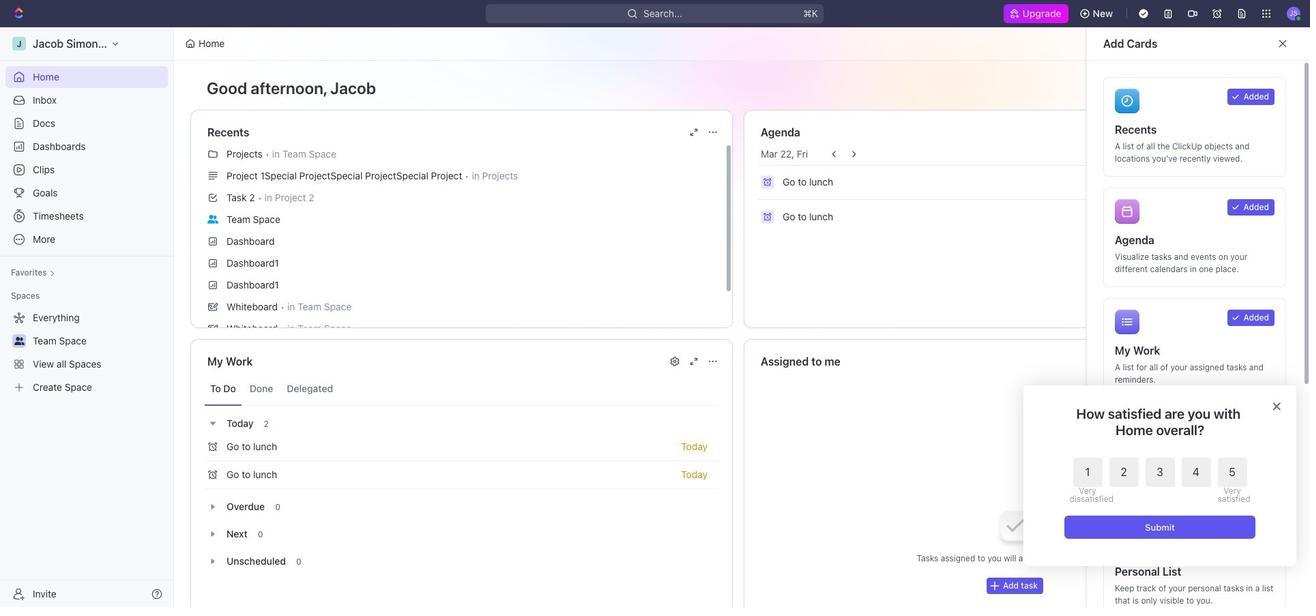 Task type: vqa. For each thing, say whether or not it's contained in the screenshot.
the top Docs 'link'
no



Task type: describe. For each thing, give the bounding box(es) containing it.
personal list image
[[1115, 531, 1140, 555]]

user group image
[[14, 337, 24, 345]]

sidebar navigation
[[0, 27, 177, 607]]

jacob simon's workspace, , element
[[12, 37, 26, 50]]

my work image
[[1115, 310, 1140, 334]]

assigned to me image
[[1115, 420, 1140, 445]]



Task type: locate. For each thing, give the bounding box(es) containing it.
dialog
[[1024, 386, 1297, 566]]

option group
[[1070, 458, 1247, 504]]

tree inside sidebar navigation
[[5, 307, 168, 399]]

recents image
[[1115, 89, 1140, 113]]

tree
[[5, 307, 168, 399]]

agenda image
[[1115, 199, 1140, 224]]



